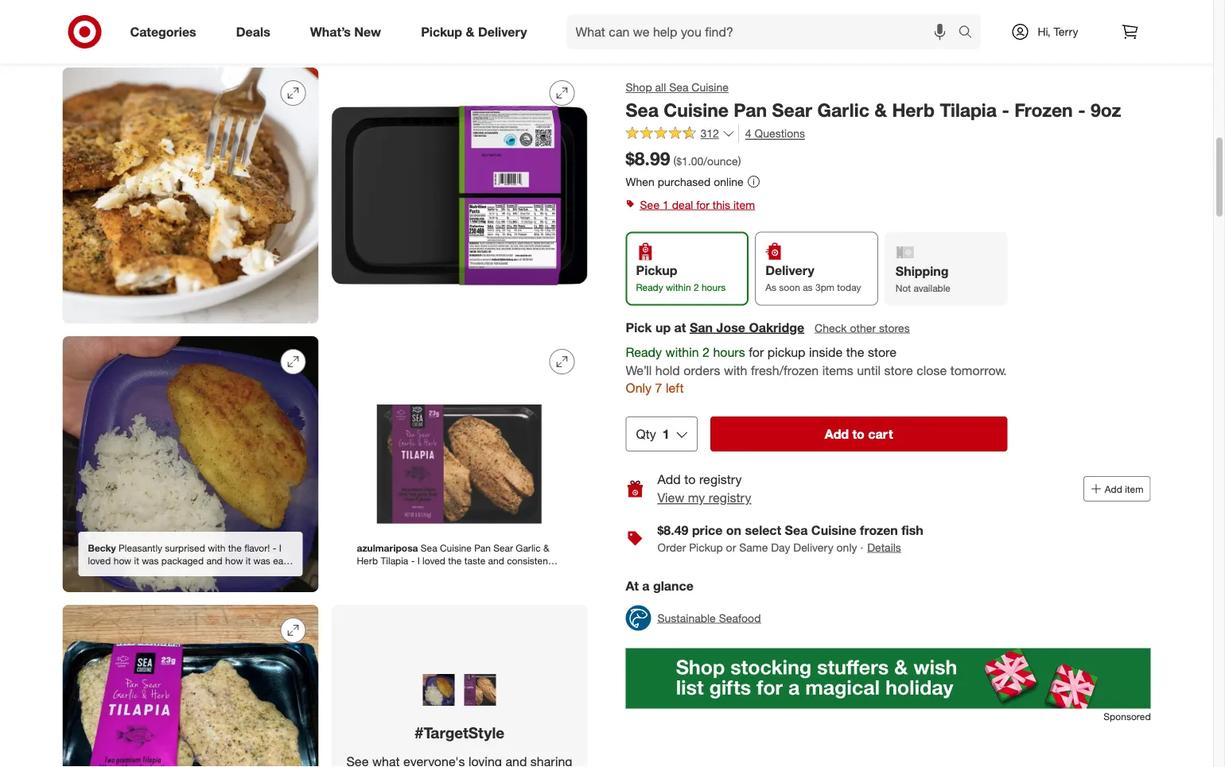 Task type: vqa. For each thing, say whether or not it's contained in the screenshot.
call
no



Task type: locate. For each thing, give the bounding box(es) containing it.
hours up with
[[713, 344, 745, 360]]

1 1 from the top
[[663, 198, 669, 211]]

to
[[853, 426, 865, 442], [684, 472, 696, 488]]

for down san jose oakridge button
[[749, 344, 764, 360]]

store right until
[[884, 363, 913, 378]]

when
[[626, 175, 655, 189]]

this
[[713, 198, 730, 211]]

1 horizontal spatial pickup
[[636, 263, 677, 278]]

registry
[[699, 472, 742, 488], [709, 490, 751, 506]]

2 vertical spatial cuisine
[[811, 523, 857, 539]]

1 right see in the top of the page
[[663, 198, 669, 211]]

cuisine
[[692, 80, 729, 94], [664, 99, 729, 121], [811, 523, 857, 539]]

0 vertical spatial &
[[466, 24, 475, 39]]

0 horizontal spatial 2
[[694, 281, 699, 293]]

1 vertical spatial for
[[749, 344, 764, 360]]

- left 9oz
[[1078, 99, 1086, 121]]

until
[[857, 363, 881, 378]]

add inside button
[[1105, 483, 1122, 495]]

registry up on
[[709, 490, 751, 506]]

1 vertical spatial hours
[[713, 344, 745, 360]]

within up at on the right top
[[666, 281, 691, 293]]

see 1 deal for this item
[[640, 198, 755, 211]]

within up hold
[[666, 344, 699, 360]]

)
[[738, 154, 741, 168]]

& inside shop all sea cuisine sea cuisine pan sear garlic & herb tilapia - frozen - 9oz
[[875, 99, 887, 121]]

pickup right new
[[421, 24, 462, 39]]

cuisine inside $8.49 price on select sea cuisine frozen fish order pickup or same day delivery only ∙ details
[[811, 523, 857, 539]]

2 vertical spatial delivery
[[793, 541, 834, 555]]

available
[[914, 282, 951, 294]]

store up until
[[868, 344, 897, 360]]

2 up orders
[[703, 344, 710, 360]]

0 horizontal spatial &
[[466, 24, 475, 39]]

$8.99 ( $1.00 /ounce )
[[626, 148, 741, 170]]

sponsored
[[1104, 711, 1151, 723]]

4
[[745, 127, 752, 141]]

sea for garlic
[[626, 99, 659, 121]]

details button
[[867, 539, 902, 557]]

1 horizontal spatial sea
[[669, 80, 689, 94]]

&
[[466, 24, 475, 39], [875, 99, 887, 121]]

when purchased online
[[626, 175, 744, 189]]

shop
[[626, 80, 652, 94]]

up
[[656, 320, 671, 335]]

within inside the pickup ready within 2 hours
[[666, 281, 691, 293]]

#targetstyle
[[414, 724, 504, 742]]

delivery
[[478, 24, 527, 39], [766, 263, 815, 278], [793, 541, 834, 555]]

sea down the shop on the right of the page
[[626, 99, 659, 121]]

sea
[[669, 80, 689, 94], [626, 99, 659, 121], [785, 523, 808, 539]]

0 horizontal spatial -
[[1002, 99, 1009, 121]]

ready inside the pickup ready within 2 hours
[[636, 281, 663, 293]]

add to cart button
[[710, 417, 1008, 452]]

my
[[688, 490, 705, 506]]

0 vertical spatial delivery
[[478, 24, 527, 39]]

sea up the day
[[785, 523, 808, 539]]

sea cuisine pan sear garlic &#38; herb tilapia - frozen - 9oz, 5 of 11 image
[[62, 68, 319, 324]]

becky
[[88, 542, 116, 554]]

1 horizontal spatial add
[[825, 426, 849, 442]]

details
[[867, 541, 901, 555]]

0 horizontal spatial pickup
[[421, 24, 462, 39]]

within
[[666, 281, 691, 293], [666, 344, 699, 360]]

ready up we'll
[[626, 344, 662, 360]]

to up the my
[[684, 472, 696, 488]]

2 vertical spatial sea
[[785, 523, 808, 539]]

pick
[[626, 320, 652, 335]]

1 vertical spatial within
[[666, 344, 699, 360]]

ready within 2 hours for pickup inside the store we'll hold orders with fresh/frozen items until store close tomorrow. only 7 left
[[626, 344, 1007, 396]]

0 vertical spatial 2
[[694, 281, 699, 293]]

delivery inside delivery as soon as 3pm today
[[766, 263, 815, 278]]

delivery inside $8.49 price on select sea cuisine frozen fish order pickup or same day delivery only ∙ details
[[793, 541, 834, 555]]

pickup
[[421, 24, 462, 39], [636, 263, 677, 278], [689, 541, 723, 555]]

for left this
[[696, 198, 710, 211]]

1 right qty
[[663, 426, 670, 442]]

to left cart
[[853, 426, 865, 442]]

add item
[[1105, 483, 1144, 495]]

orders
[[684, 363, 720, 378]]

0 horizontal spatial item
[[733, 198, 755, 211]]

2 horizontal spatial sea
[[785, 523, 808, 539]]

within inside ready within 2 hours for pickup inside the store we'll hold orders with fresh/frozen items until store close tomorrow. only 7 left
[[666, 344, 699, 360]]

1 vertical spatial delivery
[[766, 263, 815, 278]]

1 vertical spatial to
[[684, 472, 696, 488]]

1 vertical spatial registry
[[709, 490, 751, 506]]

hours up the pick up at san jose oakridge
[[702, 281, 726, 293]]

1 horizontal spatial -
[[1078, 99, 1086, 121]]

fresh/frozen
[[751, 363, 819, 378]]

$8.99
[[626, 148, 670, 170]]

delivery inside 'link'
[[478, 24, 527, 39]]

- right tilapia
[[1002, 99, 1009, 121]]

312
[[701, 127, 719, 141]]

#targetstyle preview 2 image
[[464, 675, 496, 706]]

& inside 'link'
[[466, 24, 475, 39]]

1 vertical spatial item
[[1125, 483, 1144, 495]]

see 1 deal for this item link
[[626, 194, 1151, 216]]

1 vertical spatial 2
[[703, 344, 710, 360]]

1 horizontal spatial 2
[[703, 344, 710, 360]]

not
[[896, 282, 911, 294]]

add inside add to registry view my registry
[[658, 472, 681, 488]]

other
[[850, 321, 876, 335]]

1 vertical spatial &
[[875, 99, 887, 121]]

qty
[[636, 426, 656, 442]]

add inside button
[[825, 426, 849, 442]]

2 1 from the top
[[663, 426, 670, 442]]

1 horizontal spatial &
[[875, 99, 887, 121]]

on
[[726, 523, 741, 539]]

ready
[[636, 281, 663, 293], [626, 344, 662, 360]]

0 vertical spatial 1
[[663, 198, 669, 211]]

shop all sea cuisine sea cuisine pan sear garlic & herb tilapia - frozen - 9oz
[[626, 80, 1121, 121]]

2 inside ready within 2 hours for pickup inside the store we'll hold orders with fresh/frozen items until store close tomorrow. only 7 left
[[703, 344, 710, 360]]

0 vertical spatial store
[[868, 344, 897, 360]]

to for cart
[[853, 426, 865, 442]]

pickup inside the pickup ready within 2 hours
[[636, 263, 677, 278]]

cuisine for order
[[811, 523, 857, 539]]

ready inside ready within 2 hours for pickup inside the store we'll hold orders with fresh/frozen items until store close tomorrow. only 7 left
[[626, 344, 662, 360]]

azulmariposa
[[357, 542, 418, 554]]

to inside add to registry view my registry
[[684, 472, 696, 488]]

sustainable
[[658, 612, 716, 625]]

0 horizontal spatial sea
[[626, 99, 659, 121]]

1 vertical spatial 1
[[663, 426, 670, 442]]

1 vertical spatial sea
[[626, 99, 659, 121]]

1 horizontal spatial item
[[1125, 483, 1144, 495]]

we'll
[[626, 363, 652, 378]]

1 vertical spatial ready
[[626, 344, 662, 360]]

0 vertical spatial pickup
[[421, 24, 462, 39]]

sea inside $8.49 price on select sea cuisine frozen fish order pickup or same day delivery only ∙ details
[[785, 523, 808, 539]]

2 vertical spatial pickup
[[689, 541, 723, 555]]

fish
[[902, 523, 924, 539]]

photo from azulmariposa, 8 of 11 image
[[331, 337, 588, 593]]

0 horizontal spatial for
[[696, 198, 710, 211]]

ready up pick
[[636, 281, 663, 293]]

the
[[846, 344, 864, 360]]

select
[[745, 523, 781, 539]]

registry up view my registry link
[[699, 472, 742, 488]]

inside
[[809, 344, 843, 360]]

∙
[[860, 541, 863, 555]]

as
[[766, 281, 776, 293]]

0 vertical spatial registry
[[699, 472, 742, 488]]

0 vertical spatial ready
[[636, 281, 663, 293]]

2 up 'san'
[[694, 281, 699, 293]]

2 horizontal spatial pickup
[[689, 541, 723, 555]]

qty 1
[[636, 426, 670, 442]]

0 vertical spatial to
[[853, 426, 865, 442]]

add item button
[[1083, 476, 1151, 502]]

pickup down the price
[[689, 541, 723, 555]]

sear
[[772, 99, 812, 121]]

1 vertical spatial cuisine
[[664, 99, 729, 121]]

$8.49 price on select sea cuisine frozen fish order pickup or same day delivery only ∙ details
[[658, 523, 924, 555]]

0 vertical spatial within
[[666, 281, 691, 293]]

7
[[655, 381, 662, 396]]

pickup up the up
[[636, 263, 677, 278]]

1 vertical spatial pickup
[[636, 263, 677, 278]]

categories
[[130, 24, 196, 39]]

to inside add to cart button
[[853, 426, 865, 442]]

glance
[[653, 579, 694, 594]]

0 vertical spatial hours
[[702, 281, 726, 293]]

items
[[822, 363, 854, 378]]

1 - from the left
[[1002, 99, 1009, 121]]

what's new link
[[297, 14, 401, 49]]

0 vertical spatial for
[[696, 198, 710, 211]]

1 horizontal spatial for
[[749, 344, 764, 360]]

for inside ready within 2 hours for pickup inside the store we'll hold orders with fresh/frozen items until store close tomorrow. only 7 left
[[749, 344, 764, 360]]

sea right all
[[669, 80, 689, 94]]

purchased
[[658, 175, 711, 189]]

photo from suzannee, 9 of 11 image
[[62, 606, 319, 768]]

2 horizontal spatial add
[[1105, 483, 1122, 495]]

0 horizontal spatial to
[[684, 472, 696, 488]]

0 horizontal spatial add
[[658, 472, 681, 488]]

pickup inside 'link'
[[421, 24, 462, 39]]

pickup for ready
[[636, 263, 677, 278]]

1 horizontal spatial to
[[853, 426, 865, 442]]

categories link
[[117, 14, 216, 49]]

hours inside the pickup ready within 2 hours
[[702, 281, 726, 293]]



Task type: describe. For each thing, give the bounding box(es) containing it.
add for add item
[[1105, 483, 1122, 495]]

sea cuisine pan sear garlic &#38; herb tilapia - frozen - 9oz, 6 of 11 image
[[331, 68, 588, 324]]

frozen
[[860, 523, 898, 539]]

312 link
[[626, 125, 735, 144]]

today
[[837, 281, 861, 293]]

1 for see
[[663, 198, 669, 211]]

what's
[[310, 24, 351, 39]]

check other stores
[[815, 321, 910, 335]]

tilapia
[[940, 99, 997, 121]]

$8.49 price on select sea cuisine frozen fish link
[[658, 523, 924, 539]]

a
[[642, 579, 650, 594]]

hours inside ready within 2 hours for pickup inside the store we'll hold orders with fresh/frozen items until store close tomorrow. only 7 left
[[713, 344, 745, 360]]

item inside button
[[1125, 483, 1144, 495]]

add for add to cart
[[825, 426, 849, 442]]

at
[[626, 579, 639, 594]]

delivery as soon as 3pm today
[[766, 263, 861, 293]]

or
[[726, 541, 736, 555]]

pan
[[734, 99, 767, 121]]

frozen
[[1015, 99, 1073, 121]]

sustainable seafood
[[658, 612, 761, 625]]

what's new
[[310, 24, 381, 39]]

herb
[[892, 99, 935, 121]]

(
[[673, 154, 676, 168]]

2 - from the left
[[1078, 99, 1086, 121]]

terry
[[1054, 25, 1079, 39]]

photo from becky, 7 of 11 image
[[62, 337, 319, 593]]

$8.49
[[658, 523, 689, 539]]

$1.00
[[676, 154, 704, 168]]

sustainable seafood button
[[626, 601, 761, 636]]

1 for qty
[[663, 426, 670, 442]]

view my registry link
[[658, 490, 751, 506]]

left
[[666, 381, 684, 396]]

same
[[739, 541, 768, 555]]

check
[[815, 321, 847, 335]]

new
[[354, 24, 381, 39]]

all
[[655, 80, 666, 94]]

cuisine for garlic
[[664, 99, 729, 121]]

0 vertical spatial sea
[[669, 80, 689, 94]]

garlic
[[817, 99, 869, 121]]

2 inside the pickup ready within 2 hours
[[694, 281, 699, 293]]

online
[[714, 175, 744, 189]]

0 vertical spatial item
[[733, 198, 755, 211]]

pickup ready within 2 hours
[[636, 263, 726, 293]]

see
[[640, 198, 660, 211]]

stores
[[879, 321, 910, 335]]

shipping not available
[[896, 264, 951, 294]]

only
[[837, 541, 857, 555]]

9oz
[[1091, 99, 1121, 121]]

as
[[803, 281, 813, 293]]

only
[[626, 381, 652, 396]]

sea cuisine pan sear garlic &#38; herb tilapia - frozen - 9oz, 4 of 11 image
[[331, 0, 588, 55]]

hold
[[655, 363, 680, 378]]

check other stores button
[[814, 319, 911, 337]]

pickup for &
[[421, 24, 462, 39]]

with
[[724, 363, 747, 378]]

What can we help you find? suggestions appear below search field
[[566, 14, 962, 49]]

search button
[[951, 14, 989, 53]]

pickup & delivery link
[[407, 14, 547, 49]]

pickup
[[768, 344, 806, 360]]

1 vertical spatial store
[[884, 363, 913, 378]]

search
[[951, 26, 989, 41]]

shipping
[[896, 264, 949, 279]]

to for registry
[[684, 472, 696, 488]]

sea cuisine pan sear garlic &#38; herb tilapia - frozen - 9oz, 3 of 11 image
[[62, 0, 319, 55]]

/ounce
[[704, 154, 738, 168]]

sea for order
[[785, 523, 808, 539]]

deal
[[672, 198, 693, 211]]

san jose oakridge button
[[690, 319, 804, 337]]

4 questions
[[745, 127, 805, 141]]

4 questions link
[[738, 125, 805, 143]]

cart
[[868, 426, 893, 442]]

advertisement region
[[626, 649, 1151, 709]]

seafood
[[719, 612, 761, 625]]

tomorrow.
[[951, 363, 1007, 378]]

price
[[692, 523, 723, 539]]

at a glance
[[626, 579, 694, 594]]

oakridge
[[749, 320, 804, 335]]

hi,
[[1038, 25, 1051, 39]]

pickup inside $8.49 price on select sea cuisine frozen fish order pickup or same day delivery only ∙ details
[[689, 541, 723, 555]]

view
[[658, 490, 685, 506]]

hi, terry
[[1038, 25, 1079, 39]]

at
[[674, 320, 686, 335]]

#targetstyle preview 1 image
[[423, 675, 455, 706]]

questions
[[755, 127, 805, 141]]

0 vertical spatial cuisine
[[692, 80, 729, 94]]

deals link
[[223, 14, 290, 49]]

add for add to registry view my registry
[[658, 472, 681, 488]]

add to registry view my registry
[[658, 472, 751, 506]]

3pm
[[815, 281, 835, 293]]

san
[[690, 320, 713, 335]]

pickup & delivery
[[421, 24, 527, 39]]

day
[[771, 541, 790, 555]]

deals
[[236, 24, 270, 39]]



